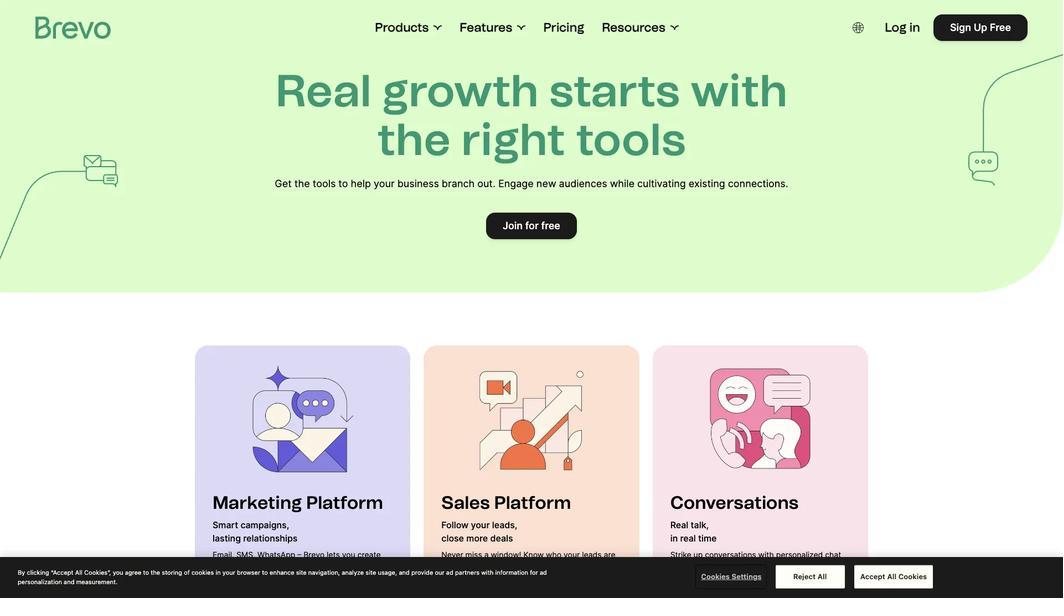 Task type: locate. For each thing, give the bounding box(es) containing it.
0 horizontal spatial you
[[113, 569, 123, 576]]

join for free
[[503, 220, 560, 232]]

to
[[339, 178, 348, 189], [751, 561, 758, 570], [143, 569, 149, 576], [262, 569, 268, 576]]

the
[[377, 113, 451, 166], [295, 178, 310, 189], [482, 561, 494, 570], [151, 569, 160, 576]]

lasting
[[213, 533, 241, 544]]

2 ad from the left
[[540, 569, 547, 576]]

you up 'sizes.'
[[342, 550, 355, 559]]

2 horizontal spatial all
[[888, 572, 897, 581]]

more up miss
[[466, 533, 488, 544]]

button image
[[853, 22, 864, 33]]

0 vertical spatial for
[[526, 220, 539, 232]]

2 horizontal spatial in
[[910, 20, 921, 35]]

window!
[[491, 550, 521, 559]]

in left real on the right bottom of the page
[[671, 533, 678, 544]]

0 horizontal spatial of
[[184, 569, 190, 576]]

site down –
[[296, 569, 307, 576]]

ad
[[446, 569, 453, 576], [540, 569, 547, 576]]

1 vertical spatial more
[[712, 585, 736, 597]]

clicking
[[27, 569, 49, 576]]

you left "agree"
[[113, 569, 123, 576]]

campaigns
[[242, 561, 281, 570]]

connections.
[[728, 178, 789, 189]]

your
[[374, 178, 395, 189], [471, 520, 490, 531], [564, 550, 580, 559], [223, 569, 235, 576]]

1 horizontal spatial home hero image image
[[476, 363, 587, 474]]

2 cookies from the left
[[899, 572, 927, 581]]

cookies down from on the right
[[701, 572, 730, 581]]

up
[[694, 550, 703, 559]]

platform up leads,
[[494, 492, 571, 513]]

you
[[342, 550, 355, 559], [113, 569, 123, 576]]

usage,
[[378, 569, 397, 576]]

0 horizontal spatial cookies
[[701, 572, 730, 581]]

conversations
[[705, 550, 756, 559]]

by clicking "accept all cookies", you agree to the storing of cookies in your browser to enhance site navigation, analyze site usage, and provide our ad partners with information for ad personalization and measurement.
[[18, 569, 547, 585]]

agree
[[125, 569, 141, 576]]

0 horizontal spatial tools
[[313, 178, 336, 189]]

with inside real growth starts with the right tools
[[691, 64, 788, 117]]

of inside email, sms, whatsapp – brevo lets you create brilliant campaigns of all shapes and sizes.
[[284, 561, 291, 570]]

ad down know
[[540, 569, 547, 576]]

2 home hero image image from the left
[[476, 363, 587, 474]]

real inside real growth starts with the right tools
[[275, 64, 372, 117]]

1 vertical spatial with
[[759, 550, 774, 559]]

for left lies.
[[530, 569, 538, 576]]

platform for marketing platform
[[306, 492, 383, 513]]

1 cookies from the left
[[701, 572, 730, 581]]

and down "lets"
[[332, 561, 346, 570]]

the inside real growth starts with the right tools
[[377, 113, 451, 166]]

accept
[[861, 572, 886, 581]]

reject all button
[[776, 565, 845, 588]]

and inside email, sms, whatsapp – brevo lets you create brilliant campaigns of all shapes and sizes.
[[332, 561, 346, 570]]

deals
[[490, 533, 513, 544]]

3 home hero image image from the left
[[705, 363, 816, 474]]

the up business
[[377, 113, 451, 166]]

in right log
[[910, 20, 921, 35]]

branch
[[442, 178, 475, 189]]

cultivating
[[637, 178, 686, 189]]

2 site from the left
[[366, 569, 376, 576]]

1 horizontal spatial cookies
[[899, 572, 927, 581]]

navigation,
[[308, 569, 340, 576]]

1 horizontal spatial you
[[342, 550, 355, 559]]

help
[[351, 178, 371, 189]]

2 platform from the left
[[494, 492, 571, 513]]

audiences
[[559, 178, 607, 189]]

tools up while
[[576, 113, 686, 166]]

all for reject all
[[818, 572, 827, 581]]

real for real growth starts with the right tools
[[275, 64, 372, 117]]

tools inside real growth starts with the right tools
[[576, 113, 686, 166]]

reject all
[[794, 572, 827, 581]]

of inside by clicking "accept all cookies", you agree to the storing of cookies in your browser to enhance site navigation, analyze site usage, and provide our ad partners with information for ad personalization and measurement.
[[184, 569, 190, 576]]

new
[[537, 178, 556, 189]]

1 vertical spatial for
[[530, 569, 538, 576]]

for
[[526, 220, 539, 232], [530, 569, 538, 576]]

1 horizontal spatial real
[[671, 520, 689, 531]]

your down "email,"
[[223, 569, 235, 576]]

your left leads,
[[471, 520, 490, 531]]

and down never
[[442, 561, 455, 570]]

all right the reject
[[818, 572, 827, 581]]

with inside strike up conversations with personalized chat tools, from instagram to live chat.
[[759, 550, 774, 559]]

0 horizontal spatial site
[[296, 569, 307, 576]]

tools
[[576, 113, 686, 166], [313, 178, 336, 189]]

more
[[466, 533, 488, 544], [712, 585, 736, 597]]

cookies
[[701, 572, 730, 581], [899, 572, 927, 581]]

1 horizontal spatial platform
[[494, 492, 571, 513]]

all right "accept
[[75, 569, 82, 576]]

of left "all"
[[284, 561, 291, 570]]

sales
[[442, 492, 490, 513]]

real talk, in real time
[[671, 520, 717, 544]]

instagram
[[712, 561, 748, 570]]

and right usage,
[[399, 569, 410, 576]]

1 horizontal spatial site
[[366, 569, 376, 576]]

site left usage,
[[366, 569, 376, 576]]

1 vertical spatial tools
[[313, 178, 336, 189]]

0 horizontal spatial all
[[75, 569, 82, 576]]

1 vertical spatial real
[[671, 520, 689, 531]]

for left free on the right top of the page
[[526, 220, 539, 232]]

live
[[760, 561, 773, 570]]

0 vertical spatial with
[[691, 64, 788, 117]]

0 horizontal spatial home hero image image
[[247, 363, 358, 474]]

platform up "lets"
[[306, 492, 383, 513]]

get the tools to help your business branch out. engage new audiences while cultivating existing connections.
[[275, 178, 789, 189]]

cookies right accept
[[899, 572, 927, 581]]

to left help
[[339, 178, 348, 189]]

site
[[296, 569, 307, 576], [366, 569, 376, 576]]

strike up conversations with personalized chat tools, from instagram to live chat.
[[671, 550, 841, 570]]

more down cookies settings
[[712, 585, 736, 597]]

real
[[275, 64, 372, 117], [671, 520, 689, 531]]

1 vertical spatial you
[[113, 569, 123, 576]]

all for accept all cookies
[[888, 572, 897, 581]]

whatsapp
[[258, 550, 295, 559]]

follow your leads, close more deals
[[442, 520, 518, 544]]

miss
[[466, 550, 482, 559]]

1 horizontal spatial of
[[284, 561, 291, 570]]

sales platform
[[442, 492, 571, 513]]

real for real talk, in real time
[[671, 520, 689, 531]]

all right accept
[[888, 572, 897, 581]]

1 site from the left
[[296, 569, 307, 576]]

0 horizontal spatial ad
[[446, 569, 453, 576]]

0 horizontal spatial in
[[216, 569, 221, 576]]

by
[[18, 569, 25, 576]]

tools left help
[[313, 178, 336, 189]]

lies.
[[541, 561, 556, 570]]

home hero image image for sales
[[476, 363, 587, 474]]

0 vertical spatial you
[[342, 550, 355, 559]]

ad right the "our"
[[446, 569, 453, 576]]

0 horizontal spatial platform
[[306, 492, 383, 513]]

the left storing
[[151, 569, 160, 576]]

1 horizontal spatial all
[[818, 572, 827, 581]]

conversations
[[671, 492, 799, 513]]

email, sms, whatsapp – brevo lets you create brilliant campaigns of all shapes and sizes.
[[213, 550, 381, 570]]

who
[[546, 550, 562, 559]]

features
[[460, 20, 513, 35]]

0 vertical spatial in
[[910, 20, 921, 35]]

1 platform from the left
[[306, 492, 383, 513]]

and down "accept
[[64, 578, 75, 585]]

in inside real talk, in real time
[[671, 533, 678, 544]]

1 home hero image image from the left
[[247, 363, 358, 474]]

home hero image image
[[247, 363, 358, 474], [476, 363, 587, 474], [705, 363, 816, 474]]

of right storing
[[184, 569, 190, 576]]

existing
[[689, 178, 725, 189]]

relationships
[[243, 533, 298, 544]]

to left live
[[751, 561, 758, 570]]

1 horizontal spatial tools
[[576, 113, 686, 166]]

partners
[[455, 569, 480, 576]]

opportunity
[[497, 561, 539, 570]]

more inside follow your leads, close more deals
[[466, 533, 488, 544]]

2 vertical spatial with
[[481, 569, 494, 576]]

cookies inside accept all cookies button
[[899, 572, 927, 581]]

are
[[604, 550, 616, 559]]

your right the who
[[564, 550, 580, 559]]

get
[[275, 178, 292, 189]]

real inside real talk, in real time
[[671, 520, 689, 531]]

never
[[442, 550, 463, 559]]

cookies",
[[84, 569, 111, 576]]

shapes
[[303, 561, 330, 570]]

create
[[358, 550, 381, 559]]

platform
[[306, 492, 383, 513], [494, 492, 571, 513]]

0 horizontal spatial real
[[275, 64, 372, 117]]

0 vertical spatial tools
[[576, 113, 686, 166]]

the down the a
[[482, 561, 494, 570]]

1 horizontal spatial more
[[712, 585, 736, 597]]

1 vertical spatial in
[[671, 533, 678, 544]]

0 vertical spatial real
[[275, 64, 372, 117]]

0 horizontal spatial more
[[466, 533, 488, 544]]

0 vertical spatial more
[[466, 533, 488, 544]]

of
[[284, 561, 291, 570], [184, 569, 190, 576]]

2 vertical spatial in
[[216, 569, 221, 576]]

2 horizontal spatial home hero image image
[[705, 363, 816, 474]]

sign up free button
[[934, 14, 1028, 41]]

1 horizontal spatial ad
[[540, 569, 547, 576]]

resources
[[602, 20, 666, 35]]

in right cookies
[[216, 569, 221, 576]]

1 horizontal spatial in
[[671, 533, 678, 544]]

settings
[[732, 572, 762, 581]]

lets
[[327, 550, 340, 559]]



Task type: vqa. For each thing, say whether or not it's contained in the screenshot.
'or' in Start Conversations Or Trigger Automated Messages Based On Visitor Insights.
no



Task type: describe. For each thing, give the bounding box(es) containing it.
platform for sales platform
[[494, 492, 571, 513]]

from
[[693, 561, 710, 570]]

to right browser on the left bottom of page
[[262, 569, 268, 576]]

campaigns,
[[241, 520, 289, 531]]

find out more
[[671, 585, 736, 597]]

business
[[397, 178, 439, 189]]

the inside by clicking "accept all cookies", you agree to the storing of cookies in your browser to enhance site navigation, analyze site usage, and provide our ad partners with information for ad personalization and measurement.
[[151, 569, 160, 576]]

pricing link
[[544, 20, 584, 35]]

never miss a window! know who your leads are and where the opportunity lies.
[[442, 550, 616, 570]]

strike
[[671, 550, 692, 559]]

out.
[[478, 178, 496, 189]]

up
[[974, 22, 988, 33]]

for inside button
[[526, 220, 539, 232]]

while
[[610, 178, 635, 189]]

the right "get"
[[295, 178, 310, 189]]

right
[[461, 113, 565, 166]]

information
[[495, 569, 528, 576]]

–
[[298, 550, 301, 559]]

all inside by clicking "accept all cookies", you agree to the storing of cookies in your browser to enhance site navigation, analyze site usage, and provide our ad partners with information for ad personalization and measurement.
[[75, 569, 82, 576]]

the inside never miss a window! know who your leads are and where the opportunity lies.
[[482, 561, 494, 570]]

marketing
[[213, 492, 302, 513]]

log in link
[[885, 20, 921, 35]]

log
[[885, 20, 907, 35]]

analyze
[[342, 569, 364, 576]]

home hero image image for marketing
[[247, 363, 358, 474]]

real growth starts with the right tools
[[275, 64, 788, 166]]

for inside by clicking "accept all cookies", you agree to the storing of cookies in your browser to enhance site navigation, analyze site usage, and provide our ad partners with information for ad personalization and measurement.
[[530, 569, 538, 576]]

of for cookies
[[184, 569, 190, 576]]

close
[[442, 533, 464, 544]]

reject
[[794, 572, 816, 581]]

to right "agree"
[[143, 569, 149, 576]]

sizes.
[[348, 561, 368, 570]]

chat
[[825, 550, 841, 559]]

personalization
[[18, 578, 62, 585]]

your inside by clicking "accept all cookies", you agree to the storing of cookies in your browser to enhance site navigation, analyze site usage, and provide our ad partners with information for ad personalization and measurement.
[[223, 569, 235, 576]]

personalized
[[776, 550, 823, 559]]

measurement.
[[76, 578, 118, 585]]

with inside by clicking "accept all cookies", you agree to the storing of cookies in your browser to enhance site navigation, analyze site usage, and provide our ad partners with information for ad personalization and measurement.
[[481, 569, 494, 576]]

sms,
[[236, 550, 255, 559]]

smart campaigns, lasting relationships
[[213, 520, 298, 544]]

and inside never miss a window! know who your leads are and where the opportunity lies.
[[442, 561, 455, 570]]

provide
[[412, 569, 433, 576]]

engage
[[498, 178, 534, 189]]

where
[[458, 561, 480, 570]]

accept all cookies
[[861, 572, 927, 581]]

log in
[[885, 20, 921, 35]]

in inside by clicking "accept all cookies", you agree to the storing of cookies in your browser to enhance site navigation, analyze site usage, and provide our ad partners with information for ad personalization and measurement.
[[216, 569, 221, 576]]

find
[[671, 585, 691, 597]]

follow
[[442, 520, 469, 531]]

brevo image
[[35, 17, 111, 39]]

browser
[[237, 569, 260, 576]]

features link
[[460, 20, 526, 35]]

cookies settings button
[[697, 566, 766, 588]]

brilliant
[[213, 561, 239, 570]]

talk,
[[691, 520, 709, 531]]

of for all
[[284, 561, 291, 570]]

your inside follow your leads, close more deals
[[471, 520, 490, 531]]

free
[[541, 220, 560, 232]]

your inside never miss a window! know who your leads are and where the opportunity lies.
[[564, 550, 580, 559]]

a
[[484, 550, 489, 559]]

products link
[[375, 20, 442, 35]]

free
[[990, 22, 1011, 33]]

you inside by clicking "accept all cookies", you agree to the storing of cookies in your browser to enhance site navigation, analyze site usage, and provide our ad partners with information for ad personalization and measurement.
[[113, 569, 123, 576]]

cookies
[[192, 569, 214, 576]]

smart
[[213, 520, 238, 531]]

with for conversations
[[759, 550, 774, 559]]

sign
[[950, 22, 971, 33]]

with for starts
[[691, 64, 788, 117]]

brevo
[[304, 550, 325, 559]]

leads,
[[492, 520, 518, 531]]

"accept
[[51, 569, 73, 576]]

starts
[[550, 64, 680, 117]]

tools,
[[671, 561, 691, 570]]

know
[[524, 550, 544, 559]]

cookies inside the cookies settings button
[[701, 572, 730, 581]]

join for free button
[[486, 213, 577, 239]]

all
[[293, 561, 301, 570]]

storing
[[162, 569, 182, 576]]

marketing platform
[[213, 492, 383, 513]]

sign up free
[[950, 22, 1011, 33]]

you inside email, sms, whatsapp – brevo lets you create brilliant campaigns of all shapes and sizes.
[[342, 550, 355, 559]]

to inside strike up conversations with personalized chat tools, from instagram to live chat.
[[751, 561, 758, 570]]

cookies settings
[[701, 572, 762, 581]]

your right help
[[374, 178, 395, 189]]

enhance
[[270, 569, 294, 576]]

growth
[[382, 64, 539, 117]]

accept all cookies button
[[854, 565, 933, 588]]

email,
[[213, 550, 234, 559]]

join for free link
[[486, 213, 577, 239]]

out
[[694, 585, 709, 597]]

1 ad from the left
[[446, 569, 453, 576]]

join
[[503, 220, 523, 232]]

pricing
[[544, 20, 584, 35]]



